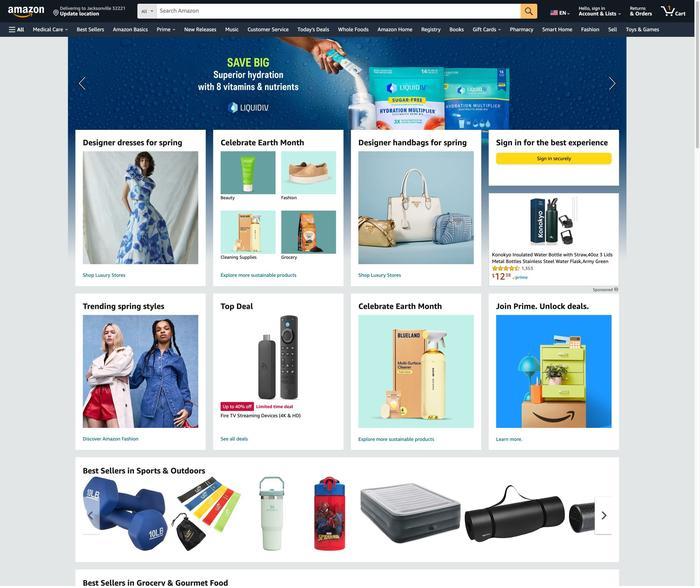 Task type: locate. For each thing, give the bounding box(es) containing it.
Search Amazon text field
[[157, 4, 521, 18]]

None submit
[[521, 4, 538, 19]]

sponsored ad element
[[68, 37, 627, 260]]

main content
[[0, 37, 701, 587]]

None search field
[[137, 4, 538, 19]]

list
[[83, 477, 701, 552]]

zak designs marvel spiderman kids spout cover and built-in carrying loop made of plastic, leak-proof water bottle design... image
[[314, 477, 345, 552]]

beauty image
[[214, 151, 283, 195]]

fit simplify resistance loop exercise bands with instruction guide and carry bag, set of 5 image
[[172, 477, 241, 552]]

celebrate earth month image
[[346, 315, 487, 429]]

grocery image
[[274, 211, 343, 254]]

amazon image
[[8, 7, 44, 18]]

carousel previous slide image
[[88, 512, 93, 520]]

amazon basics 1/2-inch extra thick exercise yoga mat image
[[465, 486, 565, 543]]

amazon basics neoprene coated hexagon workout dumbbell hand weight image
[[83, 477, 168, 552]]

none search field inside navigation "navigation"
[[137, 4, 538, 19]]

trending spring styles image
[[70, 315, 211, 429]]

none submit inside navigation "navigation"
[[521, 4, 538, 19]]

shop designer dresses for spring. image
[[70, 151, 211, 265]]

navigation navigation
[[0, 0, 695, 37]]

intex dura-beam deluxe comfort-plush luxury air mattress: fiber-tech construction – built-in electric pump – dual-layer... image
[[361, 483, 461, 546]]



Task type: vqa. For each thing, say whether or not it's contained in the screenshot.
"Amazon" to the left
no



Task type: describe. For each thing, give the bounding box(es) containing it.
fashion image
[[274, 151, 343, 195]]

amazon basics high-density round foam roller for exercise, massage, muscle recovery image
[[569, 495, 670, 534]]

join prime. unlock deals. image
[[497, 300, 612, 444]]

shop designer handbags in luxury stores at amazon fashion. image
[[346, 151, 487, 265]]

fire tv streaming devices (4k & hd) image
[[255, 315, 302, 401]]

stanley iceflow stainless steel tumbler with straw, vacuum insulated water bottle for home, office or car, reusable cup... image
[[259, 477, 285, 552]]

cleaning supplies image
[[214, 211, 283, 254]]



